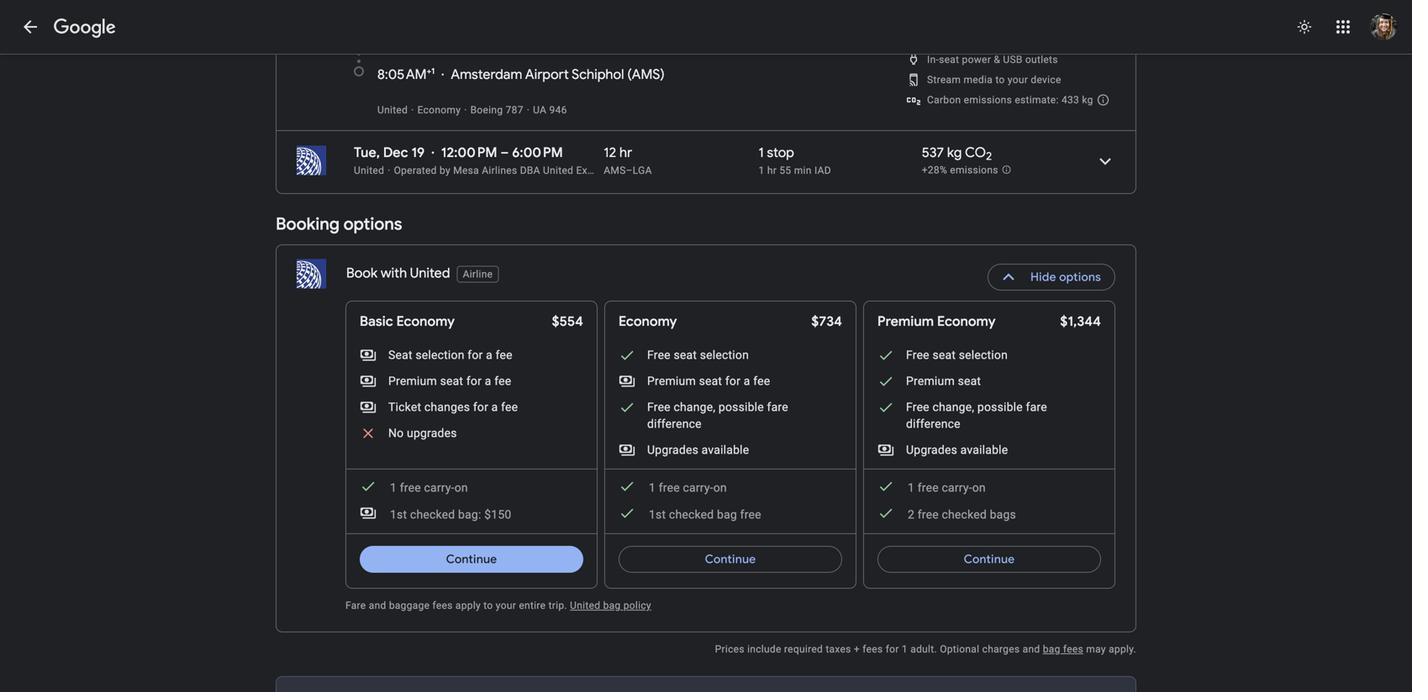 Task type: vqa. For each thing, say whether or not it's contained in the screenshot.
"A" for label
no



Task type: locate. For each thing, give the bounding box(es) containing it.
booking
[[276, 214, 340, 235]]

1 continue from the left
[[446, 552, 497, 567]]

1 difference from the left
[[647, 417, 702, 431]]

1st for 1st checked bag free
[[649, 508, 666, 522]]

ams
[[604, 165, 626, 177]]

min right 55 on the top right of the page
[[794, 165, 812, 177]]

2 vertical spatial hr
[[767, 165, 777, 177]]

options right 'hide'
[[1059, 270, 1101, 285]]

continue down bags
[[964, 552, 1015, 567]]

1 horizontal spatial kg
[[1082, 94, 1093, 106]]

2 horizontal spatial continue
[[964, 552, 1015, 567]]

0 vertical spatial emissions
[[964, 94, 1012, 106]]

min right 25
[[483, 41, 503, 55]]

3 on from the left
[[972, 481, 986, 495]]

1 horizontal spatial selection
[[700, 348, 749, 362]]

1 stop flight. element
[[759, 144, 794, 164]]

0 horizontal spatial min
[[483, 41, 503, 55]]

1 vertical spatial and
[[1023, 644, 1040, 656]]

entire
[[519, 600, 546, 612]]

–
[[501, 144, 509, 161], [626, 165, 633, 177]]

0 horizontal spatial 1 free carry-on
[[390, 481, 468, 495]]

1 horizontal spatial options
[[1059, 270, 1101, 285]]

1 horizontal spatial change,
[[933, 401, 974, 414]]

united right trip.
[[570, 600, 600, 612]]

on
[[455, 481, 468, 495], [713, 481, 727, 495], [972, 481, 986, 495]]

0 vertical spatial your
[[1008, 74, 1028, 86]]

1 horizontal spatial fare
[[1026, 401, 1047, 414]]

time:
[[413, 41, 440, 55]]

united
[[377, 104, 408, 116], [354, 165, 384, 177], [543, 165, 573, 177], [410, 265, 450, 282], [570, 600, 600, 612]]

1st inside "first checked bag costs 150 us dollars" element
[[390, 508, 407, 522]]

0 horizontal spatial bag
[[603, 600, 621, 612]]

by
[[440, 165, 451, 177]]

0 horizontal spatial 2
[[908, 508, 915, 522]]

upgrades available up first checked bag is free element
[[647, 443, 749, 457]]

1 1st from the left
[[390, 508, 407, 522]]

flight details. return flight on tuesday, december 19. leaves amsterdam airport schiphol at 12:00 pm on tuesday, december 19 and arrives at laguardia airport at 6:00 pm on tuesday, december 19. image
[[1085, 141, 1126, 182]]

economy up seat selection for a fee
[[396, 313, 455, 330]]

0 horizontal spatial continue
[[446, 552, 497, 567]]

carry- up first checked bag is free element
[[683, 481, 713, 495]]

seat
[[939, 54, 959, 66], [674, 348, 697, 362], [933, 348, 956, 362], [440, 374, 463, 388], [699, 374, 722, 388], [958, 374, 981, 388]]

2 horizontal spatial carry-
[[942, 481, 972, 495]]

2 continue button from the left
[[619, 540, 842, 580]]

0 horizontal spatial carry-
[[424, 481, 455, 495]]

on up bag:
[[455, 481, 468, 495]]

1st checked bag free
[[649, 508, 761, 522]]

upgrades
[[647, 443, 699, 457], [906, 443, 957, 457]]

0 vertical spatial hr
[[453, 41, 464, 55]]

carry- for premium economy
[[942, 481, 972, 495]]

options
[[343, 214, 402, 235], [1059, 270, 1101, 285]]

1 vertical spatial kg
[[947, 144, 962, 161]]

bag fees button
[[1043, 644, 1084, 656]]

1 horizontal spatial available
[[960, 443, 1008, 457]]

carry- for economy
[[683, 481, 713, 495]]

kg right 433
[[1082, 94, 1093, 106]]

emissions down stream media to your device at the right
[[964, 94, 1012, 106]]

1 carry- from the left
[[424, 481, 455, 495]]

checked
[[410, 508, 455, 522], [669, 508, 714, 522], [942, 508, 987, 522]]

change appearance image
[[1284, 7, 1325, 47]]

2 selection from the left
[[700, 348, 749, 362]]

1 available from the left
[[702, 443, 749, 457]]

2 1st from the left
[[649, 508, 666, 522]]

1 vertical spatial emissions
[[950, 164, 998, 176]]

may
[[1086, 644, 1106, 656]]

1 horizontal spatial 2
[[986, 149, 992, 164]]

0 horizontal spatial kg
[[947, 144, 962, 161]]

1 free carry-on for basic economy
[[390, 481, 468, 495]]

3 continue from the left
[[964, 552, 1015, 567]]

apply.
[[1109, 644, 1136, 656]]

2 on from the left
[[713, 481, 727, 495]]

ticket changes for a fee
[[388, 401, 518, 414]]

free change, possible fare difference for premium economy
[[906, 401, 1047, 431]]

1 horizontal spatial upgrades available
[[906, 443, 1008, 457]]

selection
[[416, 348, 465, 362], [700, 348, 749, 362], [959, 348, 1008, 362]]

0 vertical spatial bag
[[717, 508, 737, 522]]

1
[[759, 144, 764, 161], [759, 165, 765, 177], [390, 481, 397, 495], [649, 481, 656, 495], [908, 481, 915, 495], [902, 644, 908, 656]]

0 horizontal spatial –
[[501, 144, 509, 161]]

premium
[[878, 313, 934, 330], [388, 374, 437, 388], [647, 374, 696, 388], [906, 374, 955, 388]]

possible for premium economy
[[978, 401, 1023, 414]]

to right apply
[[484, 600, 493, 612]]

1 horizontal spatial and
[[1023, 644, 1040, 656]]

7
[[443, 41, 450, 55]]

0 vertical spatial and
[[369, 600, 386, 612]]

upgrades for economy
[[647, 443, 699, 457]]

options inside dropdown button
[[1059, 270, 1101, 285]]

free for economy
[[659, 481, 680, 495]]

options for booking options
[[343, 214, 402, 235]]

hide
[[1031, 270, 1056, 285]]

and right the fare
[[369, 600, 386, 612]]

on for premium economy
[[972, 481, 986, 495]]

2 horizontal spatial on
[[972, 481, 986, 495]]

8:05 am
[[377, 66, 427, 83]]

min inside 1 stop 1 hr 55 min iad
[[794, 165, 812, 177]]

hr inside 12 hr ams – lga
[[619, 144, 632, 161]]

fees left may
[[1063, 644, 1084, 656]]

on up 1st checked bag free
[[713, 481, 727, 495]]

3 carry- from the left
[[942, 481, 972, 495]]

Departure time: 12:00 PM. text field
[[441, 144, 497, 161]]

3 1 free carry-on from the left
[[908, 481, 986, 495]]

available up bags
[[960, 443, 1008, 457]]

premium seat for a fee
[[388, 374, 511, 388], [647, 374, 770, 388]]

continue down bag:
[[446, 552, 497, 567]]

carbon emissions estimate: 433 kilograms element
[[927, 94, 1093, 106]]

1 left stop at the right top of the page
[[759, 144, 764, 161]]

1 horizontal spatial on
[[713, 481, 727, 495]]

checked for bag:
[[410, 508, 455, 522]]

2 free change, possible fare difference from the left
[[906, 401, 1047, 431]]

1 free carry-on up first checked bag is free element
[[649, 481, 727, 495]]

airlines
[[482, 165, 517, 177]]

0 horizontal spatial 1st
[[390, 508, 407, 522]]

1 vertical spatial min
[[794, 165, 812, 177]]

0 horizontal spatial difference
[[647, 417, 702, 431]]

1 horizontal spatial continue button
[[619, 540, 842, 580]]

2 horizontal spatial 1 free carry-on
[[908, 481, 986, 495]]

premium economy
[[878, 313, 996, 330]]

continue for premium economy
[[964, 552, 1015, 567]]

kg inside 537 kg co 2
[[947, 144, 962, 161]]

hr inside 1 stop 1 hr 55 min iad
[[767, 165, 777, 177]]

premium seat for a fee for basic economy
[[388, 374, 511, 388]]

0 horizontal spatial upgrades
[[647, 443, 699, 457]]

0 horizontal spatial continue button
[[360, 540, 583, 580]]

1 free change, possible fare difference from the left
[[647, 401, 788, 431]]

1 possible from the left
[[719, 401, 764, 414]]

carry-
[[424, 481, 455, 495], [683, 481, 713, 495], [942, 481, 972, 495]]

2 premium seat for a fee from the left
[[647, 374, 770, 388]]

carry- up "first checked bag costs 150 us dollars" element
[[424, 481, 455, 495]]

2 checked from the left
[[669, 508, 714, 522]]

hr right 12
[[619, 144, 632, 161]]

0 horizontal spatial free change, possible fare difference
[[647, 401, 788, 431]]

usb
[[1003, 54, 1023, 66]]

available
[[702, 443, 749, 457], [960, 443, 1008, 457]]

kg up +28% emissions
[[947, 144, 962, 161]]

on for economy
[[713, 481, 727, 495]]

possible for economy
[[719, 401, 764, 414]]

airport
[[525, 66, 569, 83]]

difference for premium economy
[[906, 417, 961, 431]]

1 left adult.
[[902, 644, 908, 656]]

1 horizontal spatial free change, possible fare difference
[[906, 401, 1047, 431]]

list containing 8:05 am
[[277, 0, 1136, 193]]

emissions down co
[[950, 164, 998, 176]]

stop
[[767, 144, 794, 161]]

0 horizontal spatial upgrades available
[[647, 443, 749, 457]]

2 horizontal spatial selection
[[959, 348, 1008, 362]]

upgrades down premium seat
[[906, 443, 957, 457]]

1st for 1st checked bag: $150
[[390, 508, 407, 522]]

1 upgrades available from the left
[[647, 443, 749, 457]]

0 vertical spatial 2
[[986, 149, 992, 164]]

1 horizontal spatial to
[[995, 74, 1005, 86]]

1 free carry-on up 2 free checked bags
[[908, 481, 986, 495]]

booking options
[[276, 214, 402, 235]]

3 continue button from the left
[[878, 540, 1101, 580]]

tue, dec 19
[[354, 144, 425, 161]]

options up book
[[343, 214, 402, 235]]

0 vertical spatial min
[[483, 41, 503, 55]]

2 possible from the left
[[978, 401, 1023, 414]]

2 vertical spatial bag
[[1043, 644, 1060, 656]]

hr for 1
[[767, 165, 777, 177]]

hr left 55 on the top right of the page
[[767, 165, 777, 177]]

fare and baggage fees apply to your entire trip. united bag policy
[[345, 600, 651, 612]]

carry- up 2 free checked bags
[[942, 481, 972, 495]]

1 vertical spatial hr
[[619, 144, 632, 161]]

free seat selection
[[647, 348, 749, 362], [906, 348, 1008, 362]]

0 horizontal spatial checked
[[410, 508, 455, 522]]

stream
[[927, 74, 961, 86]]

include
[[747, 644, 781, 656]]

1 free carry-on for economy
[[649, 481, 727, 495]]

kg
[[1082, 94, 1093, 106], [947, 144, 962, 161]]

carry- for basic economy
[[424, 481, 455, 495]]

upgrades available up 2 free checked bags
[[906, 443, 1008, 457]]

1 horizontal spatial free seat selection
[[906, 348, 1008, 362]]

mesa
[[453, 165, 479, 177]]

1 horizontal spatial –
[[626, 165, 633, 177]]

free for premium economy
[[918, 481, 939, 495]]

537
[[922, 144, 944, 161]]

2 inside 537 kg co 2
[[986, 149, 992, 164]]

 image
[[507, 41, 510, 55]]

1 vertical spatial –
[[626, 165, 633, 177]]

1 horizontal spatial difference
[[906, 417, 961, 431]]

1 fare from the left
[[767, 401, 788, 414]]

3 selection from the left
[[959, 348, 1008, 362]]

2 horizontal spatial hr
[[767, 165, 777, 177]]

0 horizontal spatial options
[[343, 214, 402, 235]]

2 carry- from the left
[[683, 481, 713, 495]]

0 vertical spatial options
[[343, 214, 402, 235]]

1st inside first checked bag is free element
[[649, 508, 666, 522]]

2 continue from the left
[[705, 552, 756, 567]]

1 horizontal spatial min
[[794, 165, 812, 177]]

1 free carry-on up "first checked bag costs 150 us dollars" element
[[390, 481, 468, 495]]

0 horizontal spatial free seat selection
[[647, 348, 749, 362]]

schiphol
[[572, 66, 624, 83]]

hide options
[[1031, 270, 1101, 285]]

1 horizontal spatial premium seat for a fee
[[647, 374, 770, 388]]

1 horizontal spatial 1 free carry-on
[[649, 481, 727, 495]]

0 horizontal spatial selection
[[416, 348, 465, 362]]

tue,
[[354, 144, 380, 161]]

1 horizontal spatial hr
[[619, 144, 632, 161]]

continue button down 1st checked bag free
[[619, 540, 842, 580]]

premium for basic economy
[[388, 374, 437, 388]]

possible
[[719, 401, 764, 414], [978, 401, 1023, 414]]

operated by mesa airlines dba united express
[[394, 165, 613, 177]]

fare for $1,344
[[1026, 401, 1047, 414]]

1 horizontal spatial upgrades
[[906, 443, 957, 457]]

1 checked from the left
[[410, 508, 455, 522]]

2 change, from the left
[[933, 401, 974, 414]]

basic economy
[[360, 313, 455, 330]]

continue button down bags
[[878, 540, 1101, 580]]

2 horizontal spatial continue button
[[878, 540, 1101, 580]]

upgrades
[[407, 427, 457, 440]]

premium seat for a fee for economy
[[647, 374, 770, 388]]

united down tue,
[[354, 165, 384, 177]]

free seat selection for economy
[[647, 348, 749, 362]]

selection for economy
[[700, 348, 749, 362]]

your down usb
[[1008, 74, 1028, 86]]

1 up first checked bag is free element
[[649, 481, 656, 495]]

1 1 free carry-on from the left
[[390, 481, 468, 495]]

2 horizontal spatial checked
[[942, 508, 987, 522]]

fare for $734
[[767, 401, 788, 414]]

1 vertical spatial to
[[484, 600, 493, 612]]

1 horizontal spatial checked
[[669, 508, 714, 522]]

upgrades up first checked bag is free element
[[647, 443, 699, 457]]

1 premium seat for a fee from the left
[[388, 374, 511, 388]]

economy
[[417, 104, 461, 116], [396, 313, 455, 330], [619, 313, 677, 330], [937, 313, 996, 330]]

 image inside list
[[527, 104, 530, 116]]

1st
[[390, 508, 407, 522], [649, 508, 666, 522]]

1 vertical spatial your
[[496, 600, 516, 612]]

your left entire
[[496, 600, 516, 612]]

 image
[[527, 104, 530, 116]]

hr right 7
[[453, 41, 464, 55]]

go back image
[[20, 17, 40, 37]]

free
[[647, 348, 671, 362], [906, 348, 930, 362], [647, 401, 671, 414], [906, 401, 930, 414]]

on up 2 free checked bags
[[972, 481, 986, 495]]

0 horizontal spatial possible
[[719, 401, 764, 414]]

apply
[[456, 600, 481, 612]]

continue down 1st checked bag free
[[705, 552, 756, 567]]

fees right +
[[863, 644, 883, 656]]

min for stop
[[794, 165, 812, 177]]

1 free seat selection from the left
[[647, 348, 749, 362]]

2 horizontal spatial bag
[[1043, 644, 1060, 656]]

list
[[277, 0, 1136, 193]]

continue
[[446, 552, 497, 567], [705, 552, 756, 567], [964, 552, 1015, 567]]

0 horizontal spatial and
[[369, 600, 386, 612]]

0 horizontal spatial change,
[[674, 401, 716, 414]]

55
[[780, 165, 791, 177]]

+28%
[[922, 164, 947, 176]]

1 down 1 stop flight. element
[[759, 165, 765, 177]]

seat
[[388, 348, 412, 362]]

$1,344
[[1060, 313, 1101, 330]]

2 upgrades available from the left
[[906, 443, 1008, 457]]

difference
[[647, 417, 702, 431], [906, 417, 961, 431]]

1 vertical spatial 2
[[908, 508, 915, 522]]

1 vertical spatial options
[[1059, 270, 1101, 285]]

fees left apply
[[432, 600, 453, 612]]

1 up "first checked bag costs 150 us dollars" element
[[390, 481, 397, 495]]

express
[[576, 165, 613, 177]]

0 horizontal spatial available
[[702, 443, 749, 457]]

2 fare from the left
[[1026, 401, 1047, 414]]

– up 'operated by mesa airlines dba united express'
[[501, 144, 509, 161]]

0 horizontal spatial premium seat for a fee
[[388, 374, 511, 388]]

1 horizontal spatial 1st
[[649, 508, 666, 522]]

free
[[400, 481, 421, 495], [659, 481, 680, 495], [918, 481, 939, 495], [740, 508, 761, 522], [918, 508, 939, 522]]

1 on from the left
[[455, 481, 468, 495]]

0 horizontal spatial fees
[[432, 600, 453, 612]]

2 upgrades from the left
[[906, 443, 957, 457]]

to down &
[[995, 74, 1005, 86]]

1 stop 1 hr 55 min iad
[[759, 144, 831, 177]]

layover (1 of 1) is a 1 hr 55 min layover at dulles international airport in washington. element
[[759, 164, 914, 177]]

1 up 2 free checked bags
[[908, 481, 915, 495]]

continue button down bag:
[[360, 540, 583, 580]]

– right express
[[626, 165, 633, 177]]

2 difference from the left
[[906, 417, 961, 431]]

2 available from the left
[[960, 443, 1008, 457]]

1 continue button from the left
[[360, 540, 583, 580]]

1 change, from the left
[[674, 401, 716, 414]]

fare
[[767, 401, 788, 414], [1026, 401, 1047, 414]]

1 horizontal spatial possible
[[978, 401, 1023, 414]]

economy up premium seat
[[937, 313, 996, 330]]

1 horizontal spatial continue
[[705, 552, 756, 567]]

$554
[[552, 313, 583, 330]]

for
[[468, 348, 483, 362], [466, 374, 482, 388], [725, 374, 741, 388], [473, 401, 488, 414], [886, 644, 899, 656]]

2 free seat selection from the left
[[906, 348, 1008, 362]]

0 horizontal spatial fare
[[767, 401, 788, 414]]

bag
[[717, 508, 737, 522], [603, 600, 621, 612], [1043, 644, 1060, 656]]

available up 1st checked bag free
[[702, 443, 749, 457]]

0 vertical spatial to
[[995, 74, 1005, 86]]

6:00 pm
[[512, 144, 563, 161]]

1 horizontal spatial carry-
[[683, 481, 713, 495]]

1 upgrades from the left
[[647, 443, 699, 457]]

min
[[483, 41, 503, 55], [794, 165, 812, 177]]

0 horizontal spatial hr
[[453, 41, 464, 55]]

emissions for carbon
[[964, 94, 1012, 106]]

– inside 12 hr ams – lga
[[626, 165, 633, 177]]

carbon
[[927, 94, 961, 106]]

and right 'charges'
[[1023, 644, 1040, 656]]

0 horizontal spatial on
[[455, 481, 468, 495]]

2 1 free carry-on from the left
[[649, 481, 727, 495]]



Task type: describe. For each thing, give the bounding box(es) containing it.
19
[[411, 144, 425, 161]]

airline
[[463, 269, 493, 280]]

book
[[346, 265, 378, 282]]

available for economy
[[702, 443, 749, 457]]

+
[[854, 644, 860, 656]]

dba
[[520, 165, 540, 177]]

12:00 pm
[[441, 144, 497, 161]]

1 vertical spatial bag
[[603, 600, 621, 612]]

$734
[[812, 313, 842, 330]]

dec
[[383, 144, 408, 161]]

device
[[1031, 74, 1061, 86]]

787
[[506, 104, 523, 116]]

adult.
[[911, 644, 937, 656]]

on for basic economy
[[455, 481, 468, 495]]

1 selection from the left
[[416, 348, 465, 362]]

difference for economy
[[647, 417, 702, 431]]

in-
[[927, 54, 939, 66]]

$150
[[484, 508, 511, 522]]

operated
[[394, 165, 437, 177]]

united down 8:05 am
[[377, 104, 408, 116]]

premium for economy
[[647, 374, 696, 388]]

stream media to your device
[[927, 74, 1061, 86]]

continue for economy
[[705, 552, 756, 567]]

1 horizontal spatial fees
[[863, 644, 883, 656]]

trip.
[[549, 600, 567, 612]]

12:00 pm – 6:00 pm
[[441, 144, 563, 161]]

free change, possible fare difference for economy
[[647, 401, 788, 431]]

no
[[388, 427, 404, 440]]

hide options button
[[988, 257, 1115, 298]]

fare
[[345, 600, 366, 612]]

travel time: 7 hr 25 min
[[377, 41, 503, 55]]

co
[[965, 144, 986, 161]]

prices
[[715, 644, 745, 656]]

outlets
[[1025, 54, 1058, 66]]

baggage
[[389, 600, 430, 612]]

0 horizontal spatial to
[[484, 600, 493, 612]]

media
[[964, 74, 993, 86]]

optional
[[940, 644, 980, 656]]

available for premium economy
[[960, 443, 1008, 457]]

no upgrades
[[388, 427, 457, 440]]

2 horizontal spatial fees
[[1063, 644, 1084, 656]]

united right with
[[410, 265, 450, 282]]

1 horizontal spatial your
[[1008, 74, 1028, 86]]

Arrival time: 8:05 AM on  Wednesday, December 13. text field
[[377, 66, 435, 83]]

1 horizontal spatial bag
[[717, 508, 737, 522]]

433
[[1062, 94, 1079, 106]]

overnight
[[513, 41, 565, 55]]

premium for premium economy
[[906, 374, 955, 388]]

carbon emissions estimate: 433 kg
[[927, 94, 1093, 106]]

premium seat
[[906, 374, 981, 388]]

book with united
[[346, 265, 450, 282]]

(ams)
[[627, 66, 665, 83]]

3 checked from the left
[[942, 508, 987, 522]]

upgrades for premium economy
[[906, 443, 957, 457]]

upgrades available for premium economy
[[906, 443, 1008, 457]]

power
[[962, 54, 991, 66]]

first checked bag costs 150 us dollars element
[[360, 505, 511, 524]]

&
[[994, 54, 1000, 66]]

required
[[784, 644, 823, 656]]

economy down +1
[[417, 104, 461, 116]]

first checked bag is free element
[[619, 505, 761, 524]]

taxes
[[826, 644, 851, 656]]

min for time:
[[483, 41, 503, 55]]

basic
[[360, 313, 393, 330]]

change, for premium economy
[[933, 401, 974, 414]]

total duration 12 hr. element
[[604, 144, 759, 164]]

seat selection for a fee
[[388, 348, 513, 362]]

continue button for premium economy
[[878, 540, 1101, 580]]

0 vertical spatial –
[[501, 144, 509, 161]]

options for hide options
[[1059, 270, 1101, 285]]

charges
[[982, 644, 1020, 656]]

boeing
[[470, 104, 503, 116]]

checked for bag
[[669, 508, 714, 522]]

ua 946
[[533, 104, 567, 116]]

in-seat power & usb outlets
[[927, 54, 1058, 66]]

537 kg co 2
[[922, 144, 992, 164]]

8:05 am +1
[[377, 66, 435, 83]]

with
[[381, 265, 407, 282]]

changes
[[424, 401, 470, 414]]

estimate:
[[1015, 94, 1059, 106]]

12
[[604, 144, 616, 161]]

iad
[[814, 165, 831, 177]]

0 horizontal spatial your
[[496, 600, 516, 612]]

hr for travel
[[453, 41, 464, 55]]

12 hr ams – lga
[[604, 144, 652, 177]]

+28% emissions
[[922, 164, 998, 176]]

ticket
[[388, 401, 421, 414]]

bag:
[[458, 508, 481, 522]]

boeing 787
[[470, 104, 523, 116]]

0 vertical spatial kg
[[1082, 94, 1093, 106]]

selection for premium economy
[[959, 348, 1008, 362]]

united down 6:00 pm text field
[[543, 165, 573, 177]]

change, for economy
[[674, 401, 716, 414]]

amsterdam airport schiphol (ams)
[[451, 66, 665, 83]]

upgrades available for economy
[[647, 443, 749, 457]]

bags
[[990, 508, 1016, 522]]

1 free carry-on for premium economy
[[908, 481, 986, 495]]

policy
[[623, 600, 651, 612]]

return flight on tuesday, december 19. leaves amsterdam airport schiphol at 12:00 pm on tuesday, december 19 and arrives at laguardia airport at 6:00 pm on tuesday, december 19. element
[[354, 144, 563, 161]]

free seat selection for premium economy
[[906, 348, 1008, 362]]

1st checked bag: $150
[[390, 508, 511, 522]]

economy right $554
[[619, 313, 677, 330]]

Arrival time: 6:00 PM. text field
[[512, 144, 563, 161]]

continue button for economy
[[619, 540, 842, 580]]

amsterdam
[[451, 66, 522, 83]]

emissions for +28%
[[950, 164, 998, 176]]

free for basic economy
[[400, 481, 421, 495]]

2 free checked bags
[[908, 508, 1016, 522]]

+1
[[427, 66, 435, 76]]

travel
[[377, 41, 410, 55]]

united bag policy link
[[570, 600, 651, 612]]



